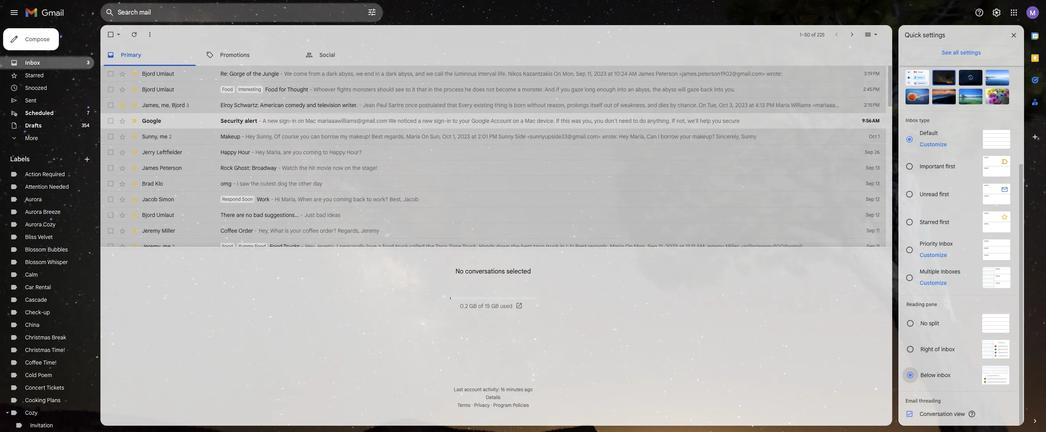 Task type: locate. For each thing, give the bounding box(es) containing it.
2 customize from the top
[[920, 251, 947, 258]]

support image
[[975, 8, 985, 17]]

primary
[[121, 51, 141, 58]]

was
[[572, 117, 581, 124]]

1 sep 12 from the top
[[866, 196, 880, 202]]

la!
[[566, 243, 574, 250]]

coffee
[[303, 227, 319, 234]]

7 row from the top
[[100, 160, 886, 176]]

regards,
[[338, 227, 360, 234]]

5 row from the top
[[100, 129, 886, 144]]

2 bad from the left
[[316, 212, 326, 219]]

1 sep 11 from the top
[[867, 228, 880, 234]]

2 new from the left
[[423, 117, 433, 124]]

1 horizontal spatial inbox
[[906, 117, 918, 123]]

2 blossom from the top
[[25, 259, 46, 266]]

0 vertical spatial peterson
[[656, 70, 678, 77]]

1 horizontal spatial is
[[509, 102, 513, 109]]

does
[[473, 86, 485, 93]]

in
[[376, 70, 380, 77], [428, 86, 433, 93], [292, 117, 296, 124], [447, 117, 451, 124], [560, 243, 565, 250]]

side
[[515, 133, 526, 140]]

1 horizontal spatial coming
[[334, 196, 352, 203]]

0 vertical spatial customize
[[920, 141, 947, 148]]

cozy down the cooking
[[25, 409, 38, 416]]

0 horizontal spatial we
[[284, 70, 292, 77]]

other
[[298, 180, 312, 187]]

0 vertical spatial settings
[[923, 31, 946, 39]]

policies
[[513, 402, 529, 408]]

row
[[100, 66, 886, 82], [100, 82, 886, 97], [100, 97, 886, 113], [100, 113, 886, 129], [100, 129, 886, 144], [100, 144, 886, 160], [100, 160, 886, 176], [100, 176, 886, 192], [100, 192, 886, 207], [100, 207, 886, 223], [100, 223, 886, 239], [100, 239, 886, 254]]

11:11
[[686, 243, 696, 250]]

of left 15
[[478, 303, 484, 310]]

below
[[921, 372, 936, 379]]

3 bjord umlaut from the top
[[142, 212, 174, 219]]

11
[[877, 228, 880, 234], [877, 243, 880, 249]]

0 horizontal spatial abyss,
[[339, 70, 355, 77]]

regards, right la!
[[588, 243, 609, 250]]

tab list
[[1025, 25, 1047, 404], [100, 44, 893, 66]]

american
[[260, 102, 284, 109]]

to up the movie
[[323, 149, 328, 156]]

food right yummy
[[255, 243, 266, 249]]

1 christmas from the top
[[25, 334, 50, 341]]

, for james
[[158, 101, 160, 109]]

2 inside sunny , me 2
[[169, 134, 172, 140]]

· down details
[[491, 402, 492, 408]]

1 horizontal spatial mon,
[[634, 243, 647, 250]]

soon
[[242, 196, 253, 202]]

can
[[311, 133, 320, 140]]

0 vertical spatial me
[[161, 101, 169, 109]]

miller left '<millerjeremy500@gmail'
[[726, 243, 739, 250]]

1 aurora from the top
[[25, 196, 42, 203]]

0 vertical spatial is
[[509, 102, 513, 109]]

2 horizontal spatial are
[[314, 196, 322, 203]]

2 borrow from the left
[[661, 133, 679, 140]]

on down comedy
[[298, 117, 304, 124]]

first for starred first
[[940, 218, 950, 226]]

are
[[283, 149, 291, 156], [314, 196, 322, 203], [236, 212, 244, 219]]

into left the an
[[617, 86, 627, 93]]

customize down default
[[920, 141, 947, 148]]

and left dies
[[648, 102, 657, 109]]

settings right the all
[[961, 49, 981, 56]]

paul
[[377, 102, 387, 109]]

2:15 pm
[[865, 102, 880, 108]]

i right can
[[658, 133, 660, 140]]

if
[[556, 86, 560, 93]]

2 vertical spatial maria
[[610, 243, 624, 250]]

the right 'dog'
[[289, 180, 297, 187]]

8 row from the top
[[100, 176, 886, 192]]

mon, for maria
[[634, 243, 647, 250]]

first right unread
[[940, 191, 949, 198]]

1 horizontal spatial am
[[697, 243, 705, 250]]

that left every at top
[[447, 102, 457, 109]]

2 christmas from the top
[[25, 347, 50, 354]]

a up the side
[[521, 117, 524, 124]]

thought
[[287, 86, 308, 93]]

inbox
[[942, 346, 955, 353], [937, 372, 951, 379]]

11, up long
[[587, 70, 593, 77]]

0 vertical spatial customize button
[[915, 140, 952, 149]]

0 vertical spatial aurora
[[25, 196, 42, 203]]

11 for row containing jeremy miller
[[877, 228, 880, 234]]

12 row from the top
[[100, 239, 886, 254]]

food
[[383, 243, 394, 250]]

oct
[[719, 102, 728, 109], [442, 133, 452, 140], [869, 133, 877, 139]]

1 vertical spatial 11
[[877, 243, 880, 249]]

cozy down 'breeze'
[[43, 221, 56, 228]]

abyss, up see
[[398, 70, 414, 77]]

1 vertical spatial 13
[[876, 181, 880, 186]]

1 vertical spatial customize
[[920, 251, 947, 258]]

luminous
[[454, 70, 477, 77]]

1 horizontal spatial maria
[[610, 243, 624, 250]]

inbox right right
[[942, 346, 955, 353]]

coffee
[[221, 227, 237, 234], [25, 359, 42, 366]]

0.2
[[460, 303, 468, 310]]

1 sign- from the left
[[279, 117, 292, 124]]

blossom whisper
[[25, 259, 68, 266]]

row containing google
[[100, 113, 886, 129]]

1 umlaut from the top
[[156, 70, 174, 77]]

personally
[[340, 243, 365, 250]]

hour
[[238, 149, 250, 156]]

umlaut for re: gorge of the jungle
[[156, 70, 174, 77]]

last account activity: 16 minutes ago details terms · privacy · program policies
[[454, 387, 533, 408]]

2 into from the left
[[714, 86, 724, 93]]

dark up whoever
[[326, 70, 338, 77]]

new down postulated
[[423, 117, 433, 124]]

respond soon work - hi maria, when are you coming back to work? best, jacob
[[222, 196, 419, 203]]

sep 13
[[866, 165, 880, 171], [866, 181, 880, 186]]

·
[[472, 402, 473, 408], [491, 402, 492, 408]]

aurora for aurora cozy
[[25, 221, 42, 228]]

inbox right below
[[937, 372, 951, 379]]

jacob down brad
[[142, 196, 158, 203]]

1 vertical spatial james
[[142, 101, 158, 109]]

row containing jacob simon
[[100, 192, 886, 207]]

- right hour
[[252, 149, 254, 156]]

1 vertical spatial 1
[[878, 133, 880, 139]]

bad right no
[[254, 212, 263, 219]]

2023 up enough
[[594, 70, 607, 77]]

1 horizontal spatial 3
[[187, 102, 189, 108]]

0 vertical spatial cozy
[[43, 221, 56, 228]]

peterson
[[656, 70, 678, 77], [160, 164, 182, 172]]

no
[[456, 268, 464, 276], [921, 320, 928, 327]]

klo
[[155, 180, 163, 187]]

abyss, right the an
[[636, 86, 651, 93]]

gb right 15
[[491, 303, 499, 310]]

0 horizontal spatial are
[[236, 212, 244, 219]]

2 happy from the left
[[329, 149, 346, 156]]

1 horizontal spatial oct
[[719, 102, 728, 109]]

0 vertical spatial 3
[[87, 60, 89, 66]]

1 dark from the left
[[326, 70, 338, 77]]

the left hit
[[299, 164, 308, 172]]

me up sunny , me 2
[[161, 101, 169, 109]]

0 horizontal spatial regards,
[[384, 133, 405, 140]]

jeremy up 'love'
[[361, 227, 379, 234]]

customize
[[920, 141, 947, 148], [920, 251, 947, 258], [920, 279, 947, 286]]

umlaut up james , me , bjord 3
[[156, 86, 174, 93]]

0.2 gb of 15 gb used
[[460, 303, 513, 310]]

toggle split pane mode image
[[864, 31, 872, 38]]

2 vertical spatial james
[[142, 164, 158, 172]]

1 vertical spatial time!
[[43, 359, 56, 366]]

time! for coffee time!
[[43, 359, 56, 366]]

starred for "starred" link
[[25, 72, 44, 79]]

your left coffee
[[290, 227, 301, 234]]

on right the now
[[345, 164, 351, 172]]

1 horizontal spatial wrote:
[[767, 70, 783, 77]]

makeup!
[[349, 133, 370, 140]]

am for james
[[629, 70, 637, 77]]

threading
[[919, 398, 941, 404]]

- right makeup
[[242, 133, 244, 140]]

a
[[263, 117, 266, 124]]

i right jeremy, on the left of the page
[[337, 243, 338, 250]]

blossom down bliss velvet
[[25, 246, 46, 253]]

truck right taco
[[546, 243, 559, 250]]

0 horizontal spatial am
[[629, 70, 637, 77]]

no left split at the right
[[921, 320, 928, 327]]

hour?
[[347, 149, 362, 156]]

we left noticed on the left top of page
[[389, 117, 396, 124]]

social tab
[[299, 44, 398, 66]]

cascade
[[25, 296, 47, 303]]

me down jeremy miller
[[163, 243, 171, 250]]

required
[[43, 171, 65, 178]]

3 aurora from the top
[[25, 221, 42, 228]]

6 row from the top
[[100, 144, 886, 160]]

become
[[496, 86, 516, 93]]

starred for starred first
[[920, 218, 939, 226]]

first for important first
[[946, 163, 956, 170]]

row containing jeremy
[[100, 239, 886, 254]]

more button
[[0, 132, 94, 144]]

am right 10:24
[[629, 70, 637, 77]]

0 vertical spatial 2
[[169, 134, 172, 140]]

0 horizontal spatial pm
[[489, 133, 497, 140]]

inbox right priority
[[939, 240, 953, 247]]

a right become
[[518, 86, 521, 93]]

sincerely,
[[716, 133, 740, 140]]

2 aurora from the top
[[25, 208, 42, 216]]

promotions tab
[[200, 44, 299, 66]]

9 row from the top
[[100, 192, 886, 207]]

0 horizontal spatial mon,
[[563, 70, 575, 77]]

coming up ideas
[[334, 196, 352, 203]]

privacy link
[[474, 402, 490, 408]]

regards, down noticed on the left top of page
[[384, 133, 405, 140]]

miller up jeremy , me 2
[[162, 227, 175, 234]]

1 horizontal spatial gaze
[[687, 86, 700, 93]]

customize down priority inbox
[[920, 251, 947, 258]]

2 inside jeremy , me 2
[[172, 244, 175, 249]]

quick settings element
[[905, 31, 946, 46]]

at left "4:13"
[[749, 102, 754, 109]]

2 bjord umlaut from the top
[[142, 86, 174, 93]]

jerry leftfielder
[[142, 149, 182, 156]]

settings right quick
[[923, 31, 946, 39]]

3 umlaut from the top
[[156, 212, 174, 219]]

you right if on the top right of page
[[561, 86, 570, 93]]

jeremy
[[142, 227, 160, 234], [361, 227, 379, 234], [142, 243, 160, 250], [706, 243, 724, 250]]

advanced search options image
[[364, 4, 380, 20]]

inbox for inbox
[[25, 59, 40, 66]]

sunny right sincerely,
[[742, 133, 757, 140]]

2 if from the left
[[672, 117, 675, 124]]

3 inside labels navigation
[[87, 60, 89, 66]]

no for no conversations selected
[[456, 268, 464, 276]]

0 horizontal spatial wrote:
[[602, 133, 618, 140]]

1 we from the left
[[356, 70, 363, 77]]

2 sep 13 from the top
[[866, 181, 880, 186]]

0 vertical spatial mon,
[[563, 70, 575, 77]]

1 horizontal spatial borrow
[[661, 133, 679, 140]]

row containing sunny
[[100, 129, 886, 144]]

of right gorge
[[246, 70, 252, 77]]

a right 'love'
[[378, 243, 381, 250]]

0 horizontal spatial happy
[[221, 149, 237, 156]]

13 for rock ghost: broadway - watch the hit movie now on the stage!
[[876, 165, 880, 171]]

1 vertical spatial peterson
[[160, 164, 182, 172]]

1 vertical spatial sep 12
[[866, 212, 880, 218]]

jeremy down jeremy miller
[[142, 243, 160, 250]]

0 horizontal spatial if
[[556, 117, 560, 124]]

1 vertical spatial wrote:
[[602, 133, 618, 140]]

coffee inside row
[[221, 227, 237, 234]]

noticed
[[398, 117, 417, 124]]

bad
[[254, 212, 263, 219], [316, 212, 326, 219]]

None search field
[[100, 3, 383, 22]]

0 horizontal spatial ·
[[472, 402, 473, 408]]

best
[[521, 243, 532, 250]]

3 inside james , me , bjord 3
[[187, 102, 189, 108]]

1 inside row
[[878, 133, 880, 139]]

at
[[608, 70, 613, 77], [749, 102, 754, 109], [472, 133, 477, 140], [680, 243, 685, 250]]

0 vertical spatial blossom
[[25, 246, 46, 253]]

car rental
[[25, 284, 51, 291]]

blossom for blossom bubbles
[[25, 246, 46, 253]]

0 vertical spatial bjord umlaut
[[142, 70, 174, 77]]

3 customize from the top
[[920, 279, 947, 286]]

inbox up "starred" link
[[25, 59, 40, 66]]

check-
[[25, 309, 44, 316]]

unread
[[920, 191, 938, 198]]

google up the 2:01 on the left top of page
[[472, 117, 490, 124]]

starred inside labels navigation
[[25, 72, 44, 79]]

and right comedy
[[307, 102, 316, 109]]

gmail image
[[25, 5, 68, 20]]

to left the it
[[406, 86, 411, 93]]

i
[[658, 133, 660, 140], [337, 243, 338, 250]]

abyss,
[[339, 70, 355, 77], [398, 70, 414, 77], [636, 86, 651, 93]]

abyss, up fights
[[339, 70, 355, 77]]

jeremy up jeremy , me 2
[[142, 227, 160, 234]]

0 vertical spatial your
[[459, 117, 470, 124]]

1 customize button from the top
[[915, 140, 952, 149]]

None checkbox
[[107, 101, 115, 109], [107, 117, 115, 125], [107, 133, 115, 141], [107, 148, 115, 156], [107, 164, 115, 172], [107, 180, 115, 188], [107, 243, 115, 250], [107, 101, 115, 109], [107, 117, 115, 125], [107, 133, 115, 141], [107, 148, 115, 156], [107, 164, 115, 172], [107, 180, 115, 188], [107, 243, 115, 250]]

program policies link
[[494, 402, 529, 408]]

right
[[921, 346, 934, 353]]

11 row from the top
[[100, 223, 886, 239]]

0 vertical spatial first
[[946, 163, 956, 170]]

cold
[[25, 372, 37, 379]]

1 horizontal spatial sign-
[[434, 117, 447, 124]]

0 horizontal spatial coffee
[[25, 359, 42, 366]]

1 horizontal spatial that
[[447, 102, 457, 109]]

0 vertical spatial sep 13
[[866, 165, 880, 171]]

0 horizontal spatial inbox
[[25, 59, 40, 66]]

1 customize from the top
[[920, 141, 947, 148]]

1 vertical spatial we
[[389, 117, 396, 124]]

aurora for aurora breeze
[[25, 208, 42, 216]]

2 row from the top
[[100, 82, 886, 97]]

1 horizontal spatial pm
[[767, 102, 775, 109]]

customize button down multiple at the right
[[915, 278, 952, 288]]

ago
[[525, 387, 533, 393]]

2 dark from the left
[[386, 70, 397, 77]]

suggestions...
[[265, 212, 299, 219]]

2 truck from the left
[[546, 243, 559, 250]]

inbox inside labels navigation
[[25, 59, 40, 66]]

miller
[[162, 227, 175, 234], [726, 243, 739, 250]]

2 vertical spatial bjord umlaut
[[142, 212, 174, 219]]

customize down multiple at the right
[[920, 279, 947, 286]]

2 vertical spatial inbox
[[939, 240, 953, 247]]

Search mail text field
[[118, 9, 345, 16]]

0 horizontal spatial is
[[285, 227, 289, 234]]

1 vertical spatial maria
[[406, 133, 420, 140]]

best right la!
[[576, 243, 587, 250]]

borrow left the my
[[321, 133, 339, 140]]

email threading element
[[906, 398, 1011, 404]]

for
[[279, 86, 286, 93]]

we left end
[[356, 70, 363, 77]]

10 row from the top
[[100, 207, 886, 223]]

3 customize button from the top
[[915, 278, 952, 288]]

2 customize button from the top
[[915, 250, 952, 260]]

elroy
[[221, 102, 233, 109]]

priority
[[920, 240, 938, 247]]

inbox
[[25, 59, 40, 66], [906, 117, 918, 123], [939, 240, 953, 247]]

2 jacob from the left
[[403, 196, 419, 203]]

jeremy , me 2
[[142, 243, 175, 250]]

and
[[415, 70, 425, 77], [307, 102, 316, 109], [648, 102, 657, 109]]

1 vertical spatial 3
[[187, 102, 189, 108]]

0 vertical spatial wrote:
[[767, 70, 783, 77]]

prolongs
[[567, 102, 589, 109]]

0 vertical spatial sep 11
[[867, 228, 880, 234]]

coffee inside labels navigation
[[25, 359, 42, 366]]

inbox type element
[[906, 117, 1011, 123]]

aurora up bliss
[[25, 221, 42, 228]]

row containing james
[[100, 97, 886, 113]]

happy
[[221, 149, 237, 156], [329, 149, 346, 156]]

first for unread first
[[940, 191, 949, 198]]

1 vertical spatial regards,
[[588, 243, 609, 250]]

happy left hour
[[221, 149, 237, 156]]

labels navigation
[[0, 25, 100, 432]]

reading pane element
[[907, 301, 1010, 307]]

blossom up calm
[[25, 259, 46, 266]]

1 horizontal spatial truck
[[546, 243, 559, 250]]

2 13 from the top
[[876, 181, 880, 186]]

oct left 1,
[[442, 133, 452, 140]]

of for 0.2 gb of 15 gb used
[[478, 303, 484, 310]]

cozy
[[43, 221, 56, 228], [25, 409, 38, 416]]

4 row from the top
[[100, 113, 886, 129]]

time! down christmas time! link
[[43, 359, 56, 366]]

1 13 from the top
[[876, 165, 880, 171]]

by
[[671, 102, 677, 109]]

1 vertical spatial best
[[576, 243, 587, 250]]

movie
[[317, 164, 332, 172]]

1 blossom from the top
[[25, 246, 46, 253]]

2 11 from the top
[[877, 243, 880, 249]]

christmas for christmas break
[[25, 334, 50, 341]]

1 vertical spatial settings
[[961, 49, 981, 56]]

are left no
[[236, 212, 244, 219]]

1 horizontal spatial dark
[[386, 70, 397, 77]]

priority inbox
[[920, 240, 953, 247]]

my
[[340, 133, 348, 140]]

1 horizontal spatial 1
[[878, 133, 880, 139]]

1 vertical spatial miller
[[726, 243, 739, 250]]

thing
[[495, 102, 507, 109]]

sunny left the side
[[499, 133, 514, 140]]

2 vertical spatial aurora
[[25, 221, 42, 228]]

0 horizontal spatial your
[[290, 227, 301, 234]]

right of inbox
[[921, 346, 955, 353]]

0 horizontal spatial maria
[[406, 133, 420, 140]]

1 sep 13 from the top
[[866, 165, 880, 171]]

inbox for inbox type
[[906, 117, 918, 123]]

back up tue,
[[701, 86, 713, 93]]

0 vertical spatial pm
[[767, 102, 775, 109]]

me for jeremy
[[163, 243, 171, 250]]

coming up hit
[[303, 149, 322, 156]]

the right call
[[445, 70, 453, 77]]

to
[[406, 86, 411, 93], [453, 117, 458, 124], [633, 117, 638, 124], [323, 149, 328, 156], [367, 196, 372, 203]]

1 up 26
[[878, 133, 880, 139]]

1 vertical spatial christmas
[[25, 347, 50, 354]]

can
[[647, 133, 657, 140]]

1 vertical spatial pm
[[489, 133, 497, 140]]

no inside main content
[[456, 268, 464, 276]]

3 row from the top
[[100, 97, 886, 113]]

None checkbox
[[107, 31, 115, 38], [107, 70, 115, 78], [107, 86, 115, 93], [107, 195, 115, 203], [107, 211, 115, 219], [107, 227, 115, 235], [107, 31, 115, 38], [107, 70, 115, 78], [107, 86, 115, 93], [107, 195, 115, 203], [107, 211, 115, 219], [107, 227, 115, 235]]

1 bjord umlaut from the top
[[142, 70, 174, 77]]

follow link to manage storage image
[[516, 302, 524, 310]]

- left "just"
[[300, 212, 303, 219]]

pm right "4:13"
[[767, 102, 775, 109]]

0 horizontal spatial i
[[337, 243, 338, 250]]

calm link
[[25, 271, 38, 278]]

customize button for multiple inboxes
[[915, 278, 952, 288]]

0 vertical spatial are
[[283, 149, 291, 156]]

aurora down the aurora link
[[25, 208, 42, 216]]

2 horizontal spatial your
[[680, 133, 691, 140]]

2 vertical spatial customize
[[920, 279, 947, 286]]

hey left 'sunny,' on the top left of page
[[246, 133, 255, 140]]

customize for multiple inboxes
[[920, 279, 947, 286]]

call
[[435, 70, 443, 77]]

no left 'conversations'
[[456, 268, 464, 276]]

0 horizontal spatial 3
[[87, 60, 89, 66]]

enough
[[597, 86, 616, 93]]

hey,
[[259, 227, 269, 234]]

regards,
[[384, 133, 405, 140], [588, 243, 609, 250]]

1 11 from the top
[[877, 228, 880, 234]]



Task type: describe. For each thing, give the bounding box(es) containing it.
of
[[274, 133, 280, 140]]

re: gorge of the jungle - we come from a dark abyss, we end in a dark abyss, and we call the luminous interval life. nikos kazantzakis on mon, sep 11, 2023 at 10:24 am james peterson <james.peterson1902@gmail.com> wrote:
[[221, 70, 783, 77]]

the left the stage!
[[352, 164, 361, 172]]

anything.
[[648, 117, 671, 124]]

1 row from the top
[[100, 66, 886, 82]]

2 horizontal spatial sunny
[[742, 133, 757, 140]]

0 vertical spatial regards,
[[384, 133, 405, 140]]

1 vertical spatial back
[[353, 196, 365, 203]]

11 for row containing jeremy
[[877, 243, 880, 249]]

food left yummy
[[222, 243, 233, 249]]

abyss
[[662, 86, 677, 93]]

1 vertical spatial maria,
[[267, 149, 282, 156]]

blossom whisper link
[[25, 259, 68, 266]]

the left abyss
[[653, 86, 661, 93]]

the left the jungle
[[253, 70, 261, 77]]

2 horizontal spatial and
[[648, 102, 657, 109]]

reading
[[907, 301, 925, 307]]

0 vertical spatial we
[[284, 70, 292, 77]]

1 horizontal spatial peterson
[[656, 70, 678, 77]]

aurora breeze link
[[25, 208, 61, 216]]

you left can
[[300, 133, 309, 140]]

yummy
[[239, 243, 254, 249]]

to left do
[[633, 117, 638, 124]]

2023 left 11:11
[[666, 243, 678, 250]]

settings image
[[992, 8, 1002, 17]]

reason,
[[547, 102, 566, 109]]

me for james
[[161, 101, 169, 109]]

2 google from the left
[[472, 117, 490, 124]]

0 vertical spatial james
[[638, 70, 655, 77]]

0 horizontal spatial oct
[[442, 133, 452, 140]]

2 horizontal spatial oct
[[869, 133, 877, 139]]

1 bad from the left
[[254, 212, 263, 219]]

0 vertical spatial miller
[[162, 227, 175, 234]]

a right noticed on the left top of page
[[418, 117, 421, 124]]

alert
[[245, 117, 257, 124]]

1 horizontal spatial regards,
[[588, 243, 609, 250]]

customize button for default
[[915, 140, 952, 149]]

you.
[[725, 86, 736, 93]]

tickets
[[47, 384, 64, 391]]

1 vertical spatial coming
[[334, 196, 352, 203]]

of right out
[[614, 102, 619, 109]]

1 horizontal spatial and
[[415, 70, 425, 77]]

you up rock ghost: broadway - watch the hit movie now on the stage!
[[293, 149, 302, 156]]

last
[[454, 387, 463, 393]]

jeremy right 11:11
[[706, 243, 724, 250]]

2 we from the left
[[426, 70, 433, 77]]

- left hey,
[[255, 227, 257, 234]]

2 for sunny
[[169, 134, 172, 140]]

13 for omg - i saw the cutest dog the other day
[[876, 181, 880, 186]]

1 happy from the left
[[221, 149, 237, 156]]

am for jeremy
[[697, 243, 705, 250]]

calm
[[25, 271, 38, 278]]

- right thought
[[310, 86, 312, 93]]

hey up broadway
[[256, 149, 265, 156]]

security
[[221, 117, 243, 124]]

main menu image
[[9, 8, 19, 17]]

1 · from the left
[[472, 402, 473, 408]]

christmas for christmas time!
[[25, 347, 50, 354]]

2 mac from the left
[[525, 117, 536, 124]]

4:13
[[756, 102, 765, 109]]

0 horizontal spatial best
[[372, 133, 383, 140]]

every
[[459, 102, 473, 109]]

starred first
[[920, 218, 950, 226]]

at left 10:24
[[608, 70, 613, 77]]

sep 13 for i saw the cutest dog the other day
[[866, 181, 880, 186]]

settings inside button
[[961, 49, 981, 56]]

1 vertical spatial your
[[680, 133, 691, 140]]

row containing james peterson
[[100, 160, 886, 176]]

makeup?
[[693, 133, 715, 140]]

row containing jeremy miller
[[100, 223, 886, 239]]

- left hi
[[271, 196, 274, 203]]

see all settings button
[[905, 46, 1018, 60]]

customize button for priority inbox
[[915, 250, 952, 260]]

1 horizontal spatial i
[[658, 133, 660, 140]]

11, for 11:11
[[659, 243, 664, 250]]

monster.
[[522, 86, 544, 93]]

blossom for blossom whisper
[[25, 259, 46, 266]]

2 gaze from the left
[[687, 86, 700, 93]]

7
[[87, 110, 89, 116]]

2 sep 12 from the top
[[866, 212, 880, 218]]

terms link
[[458, 402, 471, 408]]

customize for priority inbox
[[920, 251, 947, 258]]

james for james peterson
[[142, 164, 158, 172]]

10:24
[[614, 70, 628, 77]]

bjord umlaut for re: gorge of the jungle
[[142, 70, 174, 77]]

- left i
[[233, 180, 236, 187]]

1 google from the left
[[142, 117, 161, 124]]

social
[[320, 51, 335, 58]]

cooking plans link
[[25, 397, 60, 404]]

labels
[[10, 155, 30, 163]]

simon
[[159, 196, 174, 203]]

you right you,
[[595, 117, 604, 124]]

james , me , bjord 3
[[142, 101, 189, 109]]

search mail image
[[103, 5, 117, 20]]

0 vertical spatial 1
[[800, 32, 802, 37]]

device.
[[537, 117, 555, 124]]

0 horizontal spatial on
[[298, 117, 304, 124]]

need
[[619, 117, 632, 124]]

1 gaze from the left
[[571, 86, 583, 93]]

row containing jerry leftfielder
[[100, 144, 886, 160]]

itself
[[591, 102, 603, 109]]

, for jeremy
[[160, 243, 161, 250]]

type
[[920, 117, 930, 123]]

labels heading
[[10, 155, 83, 163]]

- left jean
[[359, 102, 362, 109]]

1 horizontal spatial sunny
[[499, 133, 514, 140]]

just
[[304, 212, 315, 219]]

nikos
[[508, 70, 522, 77]]

james for james , me , bjord 3
[[142, 101, 158, 109]]

1 if from the left
[[556, 117, 560, 124]]

2 for jeremy
[[172, 244, 175, 249]]

1 jacob from the left
[[142, 196, 158, 203]]

hit
[[309, 164, 315, 172]]

best,
[[390, 196, 402, 203]]

food trucks - hey jeremy, i personally love a food truck called the taco zone truck. hands down the best taco truck in la! best regards, maria on mon, sep 11, 2023 at 11:11 am jeremy miller <millerjeremy500@gmail
[[270, 243, 803, 250]]

help
[[700, 117, 711, 124]]

hands
[[479, 243, 495, 250]]

of right right
[[935, 346, 940, 353]]

<millerjeremy500@gmail
[[741, 243, 803, 250]]

starred link
[[25, 72, 44, 79]]

to up 1,
[[453, 117, 458, 124]]

you,
[[583, 117, 593, 124]]

email threading
[[906, 398, 941, 404]]

2 horizontal spatial maria
[[776, 102, 790, 109]]

bjord umlaut for there are no bad suggestions...
[[142, 212, 174, 219]]

inbox type
[[906, 117, 930, 123]]

should
[[377, 86, 394, 93]]

you right "help"
[[712, 117, 721, 124]]

1 horizontal spatial your
[[459, 117, 470, 124]]

sun,
[[430, 133, 441, 140]]

to left work?
[[367, 196, 372, 203]]

1 borrow from the left
[[321, 133, 339, 140]]

1 new from the left
[[268, 117, 278, 124]]

refresh image
[[130, 31, 138, 38]]

brad klo
[[142, 180, 163, 187]]

when
[[298, 196, 312, 203]]

account
[[464, 387, 482, 393]]

born
[[514, 102, 526, 109]]

1 gb from the left
[[469, 303, 477, 310]]

- left a
[[259, 117, 261, 124]]

older image
[[849, 31, 857, 38]]

at left the 2:01 on the left top of page
[[472, 133, 477, 140]]

15
[[485, 303, 490, 310]]

1 horizontal spatial abyss,
[[398, 70, 414, 77]]

action
[[25, 171, 41, 178]]

2 horizontal spatial abyss,
[[636, 86, 651, 93]]

scheduled link
[[25, 110, 54, 117]]

me for sunny
[[160, 133, 168, 140]]

car
[[25, 284, 34, 291]]

2 vertical spatial your
[[290, 227, 301, 234]]

gorge
[[230, 70, 245, 77]]

email
[[906, 398, 918, 404]]

life.
[[498, 70, 507, 77]]

0 horizontal spatial sunny
[[142, 133, 157, 140]]

food left the trucks
[[270, 243, 282, 250]]

sep 13 for watch the hit movie now on the stage!
[[866, 165, 880, 171]]

coffee for coffee order - hey, what is your coffee order? regards, jeremy
[[221, 227, 237, 234]]

at left 11:11
[[680, 243, 685, 250]]

security alert - a new sign-in on mac mariaaawilliams@gmail.com we noticed a new sign-in to your google account on a mac device. if this was you, you don't need to do anything. if not, we'll help you secure
[[221, 117, 740, 124]]

0 vertical spatial that
[[417, 86, 427, 93]]

sent
[[25, 97, 36, 104]]

what
[[270, 227, 284, 234]]

1 horizontal spatial back
[[701, 86, 713, 93]]

2 12 from the top
[[876, 212, 880, 218]]

mon, for kazantzakis
[[563, 70, 575, 77]]

2 sign- from the left
[[434, 117, 447, 124]]

tab list containing primary
[[100, 44, 893, 66]]

the right saw
[[251, 180, 259, 187]]

cozy link
[[25, 409, 38, 416]]

rental
[[35, 284, 51, 291]]

1 mac from the left
[[306, 117, 316, 124]]

1 horizontal spatial on
[[345, 164, 351, 172]]

aurora link
[[25, 196, 42, 203]]

2 gb from the left
[[491, 303, 499, 310]]

row containing brad klo
[[100, 176, 886, 192]]

2 · from the left
[[491, 402, 492, 408]]

2 vertical spatial maria,
[[281, 196, 297, 203]]

1 horizontal spatial tab list
[[1025, 25, 1047, 404]]

2 umlaut from the top
[[156, 86, 174, 93]]

1 into from the left
[[617, 86, 627, 93]]

jean
[[363, 102, 375, 109]]

the left best
[[511, 243, 520, 250]]

0 horizontal spatial and
[[307, 102, 316, 109]]

details link
[[486, 395, 501, 400]]

- right the trucks
[[301, 243, 304, 250]]

2 vertical spatial are
[[236, 212, 244, 219]]

broadway
[[252, 164, 277, 172]]

0 horizontal spatial cozy
[[25, 409, 38, 416]]

aurora breeze
[[25, 208, 61, 216]]

comedy
[[285, 102, 305, 109]]

food down re:
[[222, 86, 233, 92]]

food left 'for'
[[265, 86, 278, 93]]

hi
[[275, 196, 280, 203]]

11, for 10:24
[[587, 70, 593, 77]]

whisper
[[47, 259, 68, 266]]

1 horizontal spatial we
[[389, 117, 396, 124]]

1 vertical spatial that
[[447, 102, 457, 109]]

of for re: gorge of the jungle - we come from a dark abyss, we end in a dark abyss, and we call the luminous interval life. nikos kazantzakis on mon, sep 11, 2023 at 10:24 am james peterson <james.peterson1902@gmail.com> wrote:
[[246, 70, 252, 77]]

, for sunny
[[157, 133, 158, 140]]

2 horizontal spatial on
[[513, 117, 519, 124]]

customize for default
[[920, 141, 947, 148]]

1 truck from the left
[[396, 243, 408, 250]]

- left 'watch'
[[278, 164, 281, 172]]

more image
[[146, 31, 154, 38]]

sartre
[[388, 102, 404, 109]]

umlaut for there are no bad suggestions...
[[156, 212, 174, 219]]

of for 1 50 of 225
[[812, 32, 816, 37]]

0 vertical spatial inbox
[[942, 346, 955, 353]]

compose button
[[3, 28, 59, 50]]

attention
[[25, 183, 48, 190]]

not,
[[677, 117, 686, 124]]

2 sep 11 from the top
[[867, 243, 880, 249]]

up
[[44, 309, 50, 316]]

coffee for coffee time!
[[25, 359, 42, 366]]

1 12 from the top
[[876, 196, 880, 202]]

cascade link
[[25, 296, 47, 303]]

0 vertical spatial maria,
[[630, 133, 646, 140]]

hey down need
[[619, 133, 629, 140]]

time! for christmas time!
[[52, 347, 65, 354]]

0 horizontal spatial coming
[[303, 149, 322, 156]]

bliss velvet
[[25, 234, 53, 241]]

aurora for the aurora link
[[25, 196, 42, 203]]

used
[[500, 303, 513, 310]]

the left taco
[[426, 243, 434, 250]]

2023 right 1,
[[458, 133, 470, 140]]

1 horizontal spatial miller
[[726, 243, 739, 250]]

multiple
[[920, 268, 940, 275]]

you up ideas
[[323, 196, 332, 203]]

action required
[[25, 171, 65, 178]]

called
[[410, 243, 425, 250]]

primary tab
[[100, 44, 199, 66]]

ghost:
[[234, 164, 251, 172]]

a right end
[[381, 70, 384, 77]]

no for no split
[[921, 320, 928, 327]]

cutest
[[260, 180, 276, 187]]

below inbox
[[921, 372, 951, 379]]

1 vertical spatial inbox
[[937, 372, 951, 379]]

reading pane
[[907, 301, 938, 307]]

a right from
[[322, 70, 325, 77]]

the left process
[[434, 86, 442, 93]]

jacob simon
[[142, 196, 174, 203]]

bliss velvet link
[[25, 234, 53, 241]]

see
[[942, 49, 952, 56]]

cold poem
[[25, 372, 52, 379]]

1 vertical spatial are
[[314, 196, 322, 203]]

50
[[805, 32, 811, 37]]

important
[[920, 163, 945, 170]]

- right the jungle
[[280, 70, 283, 77]]

hey left jeremy, on the left of the page
[[305, 243, 315, 250]]

no conversations selected main content
[[100, 25, 893, 432]]

2023 right "3,"
[[736, 102, 748, 109]]

taco
[[534, 243, 545, 250]]

kazantzakis
[[523, 70, 553, 77]]



Task type: vqa. For each thing, say whether or not it's contained in the screenshot.


